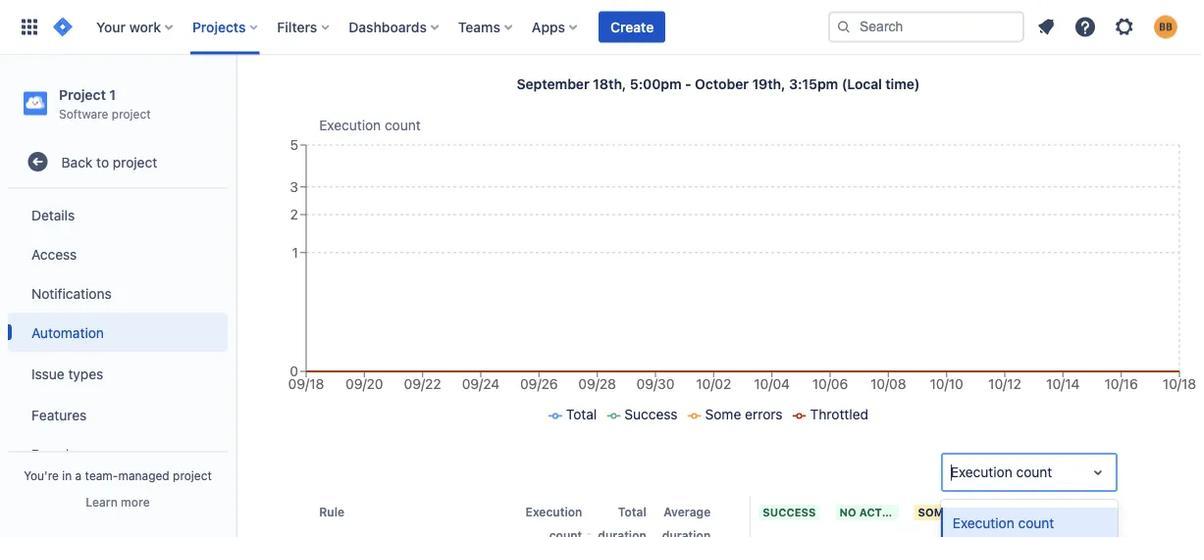 Task type: vqa. For each thing, say whether or not it's contained in the screenshot.
Tutorial to the right
no



Task type: locate. For each thing, give the bounding box(es) containing it.
1d
[[1027, 31, 1042, 47]]

issue types
[[31, 366, 103, 382]]

project right 'to'
[[113, 154, 157, 170]]

success
[[763, 506, 816, 519]]

your work button
[[90, 11, 181, 43]]

0 vertical spatial total
[[566, 407, 597, 423]]

you're
[[24, 469, 59, 483]]

project inside back to project 'link'
[[113, 154, 157, 170]]

project right managed
[[173, 469, 212, 483]]

primary element
[[12, 0, 828, 54]]

help image
[[1074, 15, 1097, 39]]

total left success on the bottom of the page
[[566, 407, 597, 423]]

teams button
[[452, 11, 520, 43]]

settings image
[[1113, 15, 1136, 39]]

your profile and settings image
[[1154, 15, 1178, 39]]

total
[[566, 407, 597, 423], [618, 505, 647, 519]]

execution
[[319, 117, 381, 133], [951, 465, 1013, 481], [526, 505, 582, 519], [953, 516, 1015, 532]]

in
[[62, 469, 72, 483]]

projects
[[192, 19, 246, 35]]

1 horizontal spatial total
[[618, 505, 647, 519]]

average
[[664, 505, 711, 519]]

throttled
[[810, 407, 869, 423]]

back to project link
[[8, 142, 228, 182]]

create button
[[599, 11, 666, 43]]

18th,
[[593, 76, 626, 92]]

no
[[840, 506, 856, 519]]

create
[[610, 19, 654, 35]]

jira software image
[[51, 15, 75, 39]]

1
[[109, 86, 116, 103]]

0 horizontal spatial total
[[566, 407, 597, 423]]

october
[[695, 76, 749, 92]]

a
[[75, 469, 82, 483]]

1 vertical spatial project
[[113, 154, 157, 170]]

rule
[[319, 505, 345, 519]]

team-
[[85, 469, 118, 483]]

some
[[705, 407, 741, 423]]

0 vertical spatial project
[[112, 107, 151, 121]]

dashboards
[[349, 19, 427, 35]]

teams
[[458, 19, 500, 35]]

banner
[[0, 0, 1201, 55]]

None text field
[[951, 463, 954, 483]]

appswitcher icon image
[[18, 15, 41, 39]]

throttled
[[1051, 506, 1118, 519]]

september 18th, 5:00pm - october 19th, 3:15pm (local time)
[[517, 76, 920, 92]]

project
[[112, 107, 151, 121], [113, 154, 157, 170], [173, 469, 212, 483]]

software
[[59, 107, 108, 121]]

total inside total duratio
[[618, 505, 647, 519]]

back
[[61, 154, 93, 170]]

expand image
[[8, 444, 31, 467]]

features link
[[8, 396, 228, 435]]

board button
[[8, 435, 228, 474]]

loop
[[997, 506, 1027, 519]]

board
[[31, 446, 69, 463]]

to
[[96, 154, 109, 170]]

reload image
[[974, 31, 989, 47]]

19th,
[[752, 76, 786, 92]]

filters
[[277, 19, 317, 35]]

1w
[[1058, 31, 1075, 47]]

count
[[385, 117, 421, 133], [1016, 465, 1052, 481], [1018, 516, 1054, 532], [549, 529, 582, 538]]

Search field
[[828, 11, 1025, 43]]

2 vertical spatial project
[[173, 469, 212, 483]]

more
[[121, 496, 150, 509]]

features
[[31, 407, 87, 423]]

total duratio
[[598, 505, 647, 538]]

total left average
[[618, 505, 647, 519]]

your
[[96, 19, 126, 35]]

automation
[[31, 325, 104, 341]]

group
[[8, 190, 228, 538]]

apps button
[[526, 11, 585, 43]]

execution count
[[319, 117, 421, 133], [951, 465, 1052, 481], [526, 505, 582, 538], [953, 516, 1054, 532]]

project inside "project 1 software project"
[[112, 107, 151, 121]]

(local
[[842, 76, 882, 92]]

project down 1
[[112, 107, 151, 121]]

errors
[[745, 407, 783, 423]]

some errors
[[705, 407, 783, 423]]

sidebar navigation image
[[214, 79, 257, 118]]

1 vertical spatial total
[[618, 505, 647, 519]]



Task type: describe. For each thing, give the bounding box(es) containing it.
learn
[[86, 496, 118, 509]]

project 1 software project
[[59, 86, 151, 121]]

no actions some errors loop
[[840, 506, 1027, 519]]

dashboards button
[[343, 11, 446, 43]]

projects button
[[186, 11, 265, 43]]

errors
[[953, 506, 999, 519]]

project
[[59, 86, 106, 103]]

jira software image
[[51, 15, 75, 39]]

5:00pm
[[630, 76, 682, 92]]

1m
[[1091, 31, 1110, 47]]

types
[[68, 366, 103, 382]]

issue types link
[[8, 352, 228, 396]]

search image
[[836, 19, 852, 35]]

apps
[[532, 19, 565, 35]]

notifications image
[[1034, 15, 1058, 39]]

access link
[[8, 235, 228, 274]]

september
[[517, 76, 589, 92]]

access
[[31, 246, 77, 262]]

back to project
[[61, 154, 157, 170]]

details link
[[8, 195, 228, 235]]

time)
[[886, 76, 920, 92]]

average duratio
[[662, 505, 711, 538]]

work
[[129, 19, 161, 35]]

banner containing your work
[[0, 0, 1201, 55]]

learn more button
[[86, 495, 150, 510]]

open image
[[1086, 461, 1110, 485]]

managed
[[118, 469, 169, 483]]

group containing details
[[8, 190, 228, 538]]

issue
[[31, 366, 64, 382]]

actions
[[859, 506, 910, 519]]

notifications
[[31, 285, 112, 302]]

total for total
[[566, 407, 597, 423]]

your work
[[96, 19, 161, 35]]

you're in a team-managed project
[[24, 469, 212, 483]]

filters button
[[271, 11, 337, 43]]

details
[[31, 207, 75, 223]]

1h
[[997, 31, 1012, 47]]

some
[[918, 506, 951, 519]]

total for total duratio
[[618, 505, 647, 519]]

automation link
[[8, 313, 228, 352]]

learn more
[[86, 496, 150, 509]]

-
[[685, 76, 692, 92]]

3:15pm
[[789, 76, 838, 92]]

success
[[624, 407, 678, 423]]

notifications link
[[8, 274, 228, 313]]



